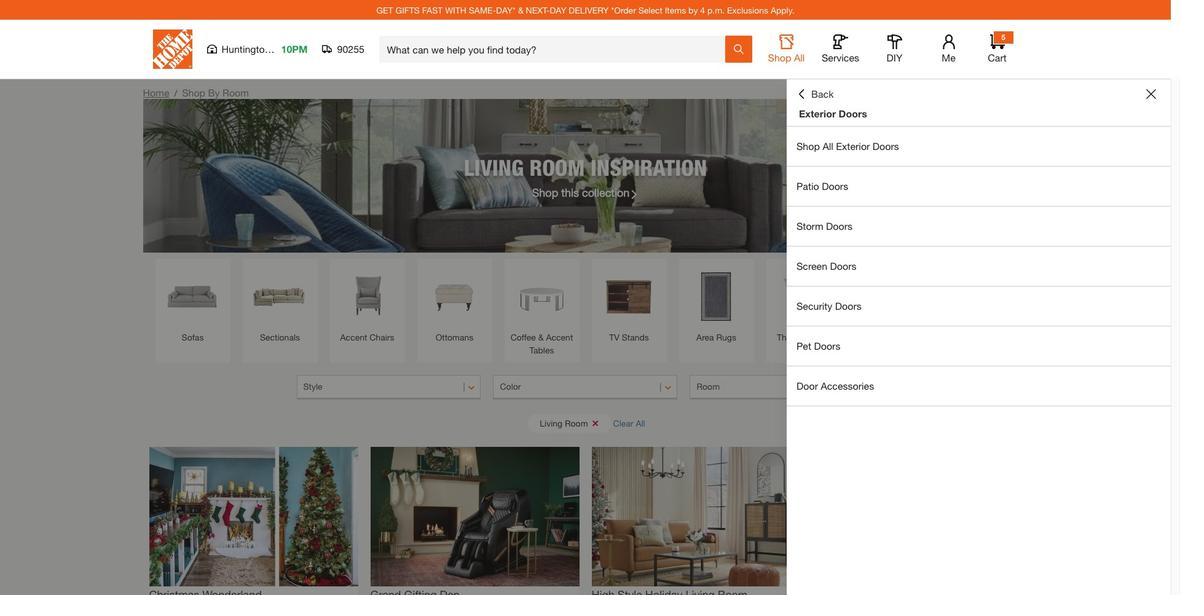 Task type: describe. For each thing, give the bounding box(es) containing it.
security
[[797, 300, 833, 312]]

menu containing shop all exterior doors
[[787, 127, 1171, 406]]

pet doors
[[797, 340, 841, 352]]

delivery
[[569, 5, 609, 15]]

shop for shop all exterior doors
[[797, 140, 820, 152]]

pillows
[[804, 332, 831, 342]]

next-
[[526, 5, 550, 15]]

screen doors
[[797, 260, 857, 272]]

collection
[[582, 185, 630, 199]]

living room inspiration
[[464, 154, 707, 180]]

storm
[[797, 220, 824, 232]]

patio doors link
[[787, 167, 1171, 206]]

sofas
[[182, 332, 204, 342]]

tables
[[530, 345, 554, 355]]

1 accent from the left
[[340, 332, 367, 342]]

0 horizontal spatial &
[[518, 5, 524, 15]]

cart
[[988, 52, 1007, 63]]

diy button
[[875, 34, 915, 64]]

services button
[[821, 34, 860, 64]]

1 stretchy image image from the left
[[149, 447, 358, 586]]

the home depot logo image
[[153, 30, 192, 69]]

accessories
[[821, 380, 874, 392]]

shop for shop this collection
[[532, 185, 558, 199]]

exterior doors
[[799, 108, 867, 119]]

drawer close image
[[1147, 89, 1157, 99]]

shop all button
[[767, 34, 806, 64]]

tv stands
[[609, 332, 649, 342]]

tv stands link
[[598, 265, 661, 344]]

by
[[689, 5, 698, 15]]

day
[[550, 5, 567, 15]]

items
[[665, 5, 686, 15]]

curtains & drapes image
[[947, 265, 1010, 328]]

shop all exterior doors link
[[787, 127, 1171, 166]]

p.m.
[[708, 5, 725, 15]]

patio
[[797, 180, 819, 192]]

with
[[445, 5, 467, 15]]

coffee & accent tables link
[[511, 265, 573, 357]]

shop this collection link
[[532, 184, 639, 201]]

tv
[[609, 332, 620, 342]]

apply.
[[771, 5, 795, 15]]

shop all exterior doors
[[797, 140, 899, 152]]

4
[[701, 5, 705, 15]]

accent chairs link
[[336, 265, 399, 344]]

by
[[208, 87, 220, 98]]

shop for shop all
[[768, 52, 792, 63]]

throw pillows
[[777, 332, 831, 342]]

this
[[562, 185, 579, 199]]

room inside "button"
[[697, 381, 720, 392]]

get gifts fast with same-day* & next-day delivery *order select items by 4 p.m. exclusions apply.
[[377, 5, 795, 15]]

gifts
[[396, 5, 420, 15]]

pet
[[797, 340, 812, 352]]

home / shop by room
[[143, 87, 249, 98]]

clear all
[[613, 418, 645, 428]]

coffee & accent tables image
[[511, 265, 573, 328]]

security doors link
[[787, 287, 1171, 326]]

door
[[797, 380, 818, 392]]

inspiration
[[591, 154, 707, 180]]

pet doors link
[[787, 326, 1171, 366]]

living for living room
[[540, 418, 563, 428]]

day*
[[496, 5, 516, 15]]

area rugs
[[697, 332, 737, 342]]

door accessories
[[797, 380, 874, 392]]

select
[[639, 5, 663, 15]]

throw pillows image
[[773, 265, 835, 328]]

sofas image
[[161, 265, 224, 328]]

sectionals
[[260, 332, 300, 342]]

home
[[143, 87, 169, 98]]

room button
[[690, 375, 875, 400]]

storm doors link
[[787, 207, 1171, 246]]

throw
[[777, 332, 801, 342]]

90255 button
[[322, 43, 365, 55]]

all for shop all exterior doors
[[823, 140, 834, 152]]

doors for storm doors
[[826, 220, 853, 232]]

coffee
[[511, 332, 536, 342]]

area rugs image
[[685, 265, 748, 328]]

feedback link image
[[1164, 208, 1181, 274]]

tv stands image
[[598, 265, 661, 328]]

ottomans link
[[423, 265, 486, 344]]

me
[[942, 52, 956, 63]]



Task type: locate. For each thing, give the bounding box(es) containing it.
shop left this
[[532, 185, 558, 199]]

& up tables
[[538, 332, 544, 342]]

style
[[303, 381, 323, 392]]

all up back button
[[794, 52, 805, 63]]

all down exterior doors
[[823, 140, 834, 152]]

area rugs link
[[685, 265, 748, 344]]

stands
[[622, 332, 649, 342]]

1 vertical spatial all
[[823, 140, 834, 152]]

ottomans image
[[423, 265, 486, 328]]

all inside shop all button
[[794, 52, 805, 63]]

accent up tables
[[546, 332, 573, 342]]

1 vertical spatial exterior
[[836, 140, 870, 152]]

home link
[[143, 87, 169, 98]]

& right day*
[[518, 5, 524, 15]]

2 vertical spatial all
[[636, 418, 645, 428]]

all for clear all
[[636, 418, 645, 428]]

0 vertical spatial exterior
[[799, 108, 836, 119]]

0 horizontal spatial stretchy image image
[[149, 447, 358, 586]]

shop inside button
[[768, 52, 792, 63]]

all right clear
[[636, 418, 645, 428]]

1 horizontal spatial all
[[794, 52, 805, 63]]

same-
[[469, 5, 496, 15]]

coffee & accent tables
[[511, 332, 573, 355]]

accent inside the coffee & accent tables
[[546, 332, 573, 342]]

throw blankets image
[[860, 265, 923, 328]]

exterior down back button
[[799, 108, 836, 119]]

fast
[[422, 5, 443, 15]]

doors for patio doors
[[822, 180, 849, 192]]

rugs
[[717, 332, 737, 342]]

*order
[[611, 5, 636, 15]]

shop right "/" in the top left of the page
[[182, 87, 205, 98]]

/
[[174, 88, 177, 98]]

screen
[[797, 260, 828, 272]]

5
[[1002, 33, 1006, 42]]

room down area
[[697, 381, 720, 392]]

me button
[[929, 34, 969, 64]]

doors for screen doors
[[830, 260, 857, 272]]

style button
[[297, 375, 481, 400]]

screen doors link
[[787, 247, 1171, 286]]

patio doors
[[797, 180, 849, 192]]

stretchy image image
[[149, 447, 358, 586], [370, 447, 580, 586], [592, 447, 801, 586]]

0 vertical spatial all
[[794, 52, 805, 63]]

storm doors
[[797, 220, 853, 232]]

door accessories link
[[787, 366, 1171, 406]]

exterior down exterior doors
[[836, 140, 870, 152]]

throw pillows link
[[773, 265, 835, 344]]

shop
[[768, 52, 792, 63], [182, 87, 205, 98], [797, 140, 820, 152], [532, 185, 558, 199]]

back
[[812, 88, 834, 100]]

accent chairs image
[[336, 265, 399, 328]]

1 vertical spatial &
[[538, 332, 544, 342]]

1 horizontal spatial &
[[538, 332, 544, 342]]

room up this
[[530, 154, 585, 180]]

huntington park
[[222, 43, 293, 55]]

0 horizontal spatial living
[[464, 154, 524, 180]]

90255
[[337, 43, 365, 55]]

shop inside menu
[[797, 140, 820, 152]]

shop this collection
[[532, 185, 630, 199]]

2 horizontal spatial all
[[823, 140, 834, 152]]

1 horizontal spatial accent
[[546, 332, 573, 342]]

chairs
[[370, 332, 394, 342]]

1 horizontal spatial living
[[540, 418, 563, 428]]

room inside button
[[565, 418, 588, 428]]

park
[[273, 43, 293, 55]]

room
[[223, 87, 249, 98], [530, 154, 585, 180], [697, 381, 720, 392], [565, 418, 588, 428]]

What can we help you find today? search field
[[387, 36, 725, 62]]

all inside clear all "button"
[[636, 418, 645, 428]]

clear all button
[[613, 412, 645, 435]]

doors
[[839, 108, 867, 119], [873, 140, 899, 152], [822, 180, 849, 192], [826, 220, 853, 232], [830, 260, 857, 272], [835, 300, 862, 312], [814, 340, 841, 352]]

menu
[[787, 127, 1171, 406]]

living
[[464, 154, 524, 180], [540, 418, 563, 428]]

&
[[518, 5, 524, 15], [538, 332, 544, 342]]

all for shop all
[[794, 52, 805, 63]]

10pm
[[281, 43, 308, 55]]

exclusions
[[727, 5, 769, 15]]

0 vertical spatial living
[[464, 154, 524, 180]]

color button
[[493, 375, 678, 400]]

living for living room inspiration
[[464, 154, 524, 180]]

huntington
[[222, 43, 270, 55]]

accent left chairs
[[340, 332, 367, 342]]

diy
[[887, 52, 903, 63]]

sectionals image
[[249, 265, 311, 328]]

all
[[794, 52, 805, 63], [823, 140, 834, 152], [636, 418, 645, 428]]

security doors
[[797, 300, 862, 312]]

exterior
[[799, 108, 836, 119], [836, 140, 870, 152]]

0 horizontal spatial accent
[[340, 332, 367, 342]]

0 horizontal spatial all
[[636, 418, 645, 428]]

doors for pet doors
[[814, 340, 841, 352]]

sofas link
[[161, 265, 224, 344]]

shop down apply.
[[768, 52, 792, 63]]

2 accent from the left
[[546, 332, 573, 342]]

sectionals link
[[249, 265, 311, 344]]

2 stretchy image image from the left
[[370, 447, 580, 586]]

get
[[377, 5, 393, 15]]

cart 5
[[988, 33, 1007, 63]]

all inside shop all exterior doors link
[[823, 140, 834, 152]]

living room
[[540, 418, 588, 428]]

shop up patio on the top right of the page
[[797, 140, 820, 152]]

accent chairs
[[340, 332, 394, 342]]

3 stretchy image image from the left
[[592, 447, 801, 586]]

& inside the coffee & accent tables
[[538, 332, 544, 342]]

0 vertical spatial &
[[518, 5, 524, 15]]

doors for security doors
[[835, 300, 862, 312]]

accent
[[340, 332, 367, 342], [546, 332, 573, 342]]

back button
[[797, 88, 834, 100]]

2 horizontal spatial stretchy image image
[[592, 447, 801, 586]]

living inside button
[[540, 418, 563, 428]]

1 vertical spatial living
[[540, 418, 563, 428]]

doors inside "link"
[[814, 340, 841, 352]]

services
[[822, 52, 860, 63]]

area
[[697, 332, 714, 342]]

color
[[500, 381, 521, 392]]

room right by
[[223, 87, 249, 98]]

doors for exterior doors
[[839, 108, 867, 119]]

clear
[[613, 418, 634, 428]]

1 horizontal spatial stretchy image image
[[370, 447, 580, 586]]

room down color button
[[565, 418, 588, 428]]

living room button
[[528, 414, 612, 433]]

ottomans
[[436, 332, 474, 342]]

shop all
[[768, 52, 805, 63]]



Task type: vqa. For each thing, say whether or not it's contained in the screenshot.
left Accent
yes



